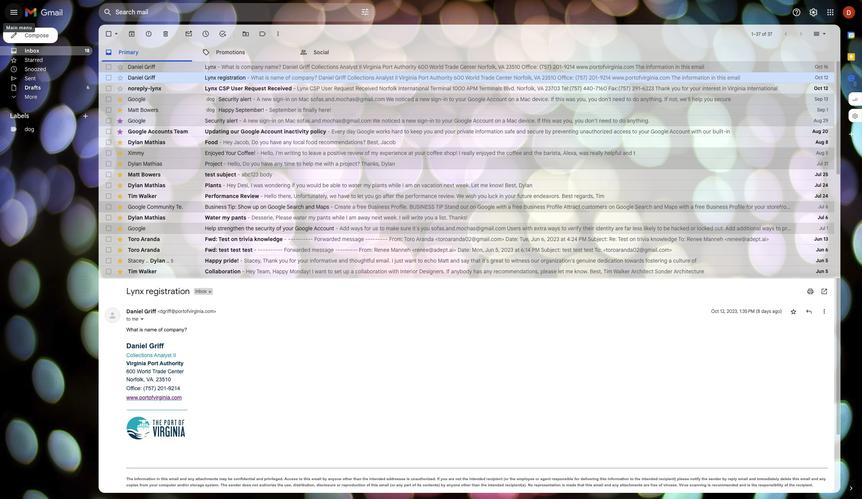 Task type: locate. For each thing, give the bounding box(es) containing it.
18 row from the top
[[99, 245, 834, 256]]

authority down what is name of company? at the bottom of the page
[[160, 361, 184, 367]]

you up "not,"
[[671, 85, 680, 92]]

2 pants from the left
[[317, 215, 331, 221]]

ways right extra
[[548, 225, 560, 232]]

row
[[99, 62, 834, 72], [99, 72, 834, 83], [99, 83, 834, 94], [99, 94, 834, 105], [99, 105, 834, 116], [99, 116, 834, 126], [99, 126, 834, 137], [99, 137, 834, 148], [99, 148, 834, 159], [99, 159, 834, 169], [99, 169, 834, 180], [99, 180, 834, 191], [99, 191, 834, 202], [99, 202, 834, 213], [99, 213, 834, 223], [99, 223, 834, 234], [99, 234, 834, 245], [99, 245, 834, 256], [99, 256, 834, 267], [99, 267, 834, 277]]

recipient.
[[796, 484, 813, 488]]

let
[[357, 193, 363, 200], [558, 268, 564, 275]]

0 horizontal spatial not
[[252, 484, 258, 488]]

0 horizontal spatial subject:
[[541, 247, 561, 254]]

16 row from the top
[[99, 223, 834, 234]]

registration for lynx registration - what is name of company? daniel griff collections analyst ii virginia port authority 600 world trade center norfolk, va 23510 office: (757) 201-9214 www.portofvirginia.com the information in this email
[[218, 74, 246, 81]]

best, right know!
[[505, 182, 517, 189]]

inactivity
[[284, 128, 309, 135]]

test subject - abc123 body
[[205, 171, 272, 178]]

we left wish
[[456, 193, 464, 200]]

lynx for lynx registration
[[126, 286, 144, 297]]

0 vertical spatial 1
[[751, 31, 753, 37]]

food - hey jacob, do you have any local food recommendations? best, jacob
[[205, 139, 396, 146]]

14 row from the top
[[99, 202, 834, 213]]

anyone right contents)
[[446, 484, 460, 488]]

6 inside labels navigation
[[87, 85, 89, 91]]

sep for september is finally here!
[[817, 107, 825, 113]]

0 horizontal spatial am
[[349, 215, 356, 221]]

stacey .. dylan .. 5
[[128, 257, 173, 264]]

google up ximmy
[[128, 128, 147, 135]]

0 horizontal spatial test
[[218, 236, 230, 243]]

analyst down social tab
[[340, 64, 358, 70]]

0 vertical spatial anything.
[[640, 96, 663, 103]]

1 horizontal spatial while
[[388, 182, 401, 189]]

0 vertical spatial alert
[[240, 96, 251, 103]]

23510 up 23703
[[542, 74, 556, 81]]

1 vertical spatial thank
[[263, 258, 278, 265]]

0 vertical spatial jul 24
[[815, 183, 828, 188]]

1 vertical spatial world
[[465, 74, 479, 81]]

jun for happy pride! - stacey, thank you for your informative and thoughtful email. i just want to echo matt and say that it's great to witness our organization's genuine dedication towards fostering a culture of
[[816, 258, 824, 264]]

2 daniel griff from the top
[[128, 74, 155, 81]]

mac
[[299, 96, 309, 103], [520, 96, 531, 103], [285, 117, 296, 124], [507, 117, 517, 124]]

1 vertical spatial <toroaranda02@gmail.com>
[[603, 247, 672, 254]]

dog inside dog happy september! - september is finally here!
[[206, 107, 215, 113]]

trivia
[[239, 236, 253, 243], [637, 236, 649, 243]]

main
[[6, 25, 18, 30]]

13 for toro aranda
[[824, 236, 828, 242]]

sent link
[[25, 75, 36, 82]]

information
[[646, 64, 674, 70], [682, 74, 710, 81], [475, 128, 503, 135], [134, 478, 155, 482], [608, 478, 629, 482]]

new up dog happy september! - september is finally here! on the left top
[[262, 96, 272, 103]]

2 vertical spatial (757)
[[143, 386, 156, 392]]

registration inside 'row'
[[218, 74, 246, 81]]

jul 24 for hello there, unfortunately, we have to let you go after the performance review. we wish you luck in your future endeavors. best regards, tim
[[815, 193, 828, 199]]

organization's
[[541, 258, 575, 265]]

1 request from the left
[[244, 85, 266, 92]]

9214 up tel:(757)
[[564, 64, 575, 70]]

intended left addressee
[[369, 478, 385, 482]]

are
[[615, 225, 623, 232], [449, 478, 454, 482], [644, 484, 649, 488]]

3 row from the top
[[99, 83, 834, 94]]

the down 'may' in the bottom of the page
[[221, 484, 227, 488]]

inbox
[[25, 47, 39, 54], [195, 289, 207, 294]]

1 horizontal spatial not
[[455, 478, 461, 482]]

matt bowers for sep 1
[[128, 107, 158, 114]]

1 international from the left
[[398, 85, 429, 92]]

1 horizontal spatial inbox
[[195, 289, 207, 294]]

griff right name?
[[299, 64, 310, 70]]

2 37 from the left
[[767, 31, 772, 37]]

1 horizontal spatial date:
[[506, 236, 519, 243]]

dylan mathias up google community te.
[[128, 182, 165, 189]]

1 vertical spatial center
[[496, 74, 512, 81]]

aug left "29"
[[814, 118, 822, 124]]

be right 'may' in the bottom of the page
[[228, 478, 232, 482]]

5 for collaboration - hey team, happy monday! i want to set up a collaboration with interior designers. if anybody has any recommendations, please let me know. best, tim walker architect sonder architecture
[[825, 269, 828, 275]]

2 vertical spatial have
[[338, 193, 350, 200]]

1 vertical spatial forwarded
[[284, 247, 310, 254]]

their
[[583, 225, 594, 232]]

0 horizontal spatial port
[[148, 361, 158, 367]]

1 vertical spatial renee
[[374, 247, 389, 254]]

mathias down google community te.
[[144, 215, 165, 221]]

daniel griff up noreply-
[[128, 74, 155, 81]]

secure down interest
[[714, 96, 731, 103]]

registration down company
[[218, 74, 246, 81]]

lynx for lynx csp user request received - lynx csp user request received norfolk international terminal 1000 apm terminals blvd. norfolk, va 23703 tel:(757) 440-7160 fax:(757) 391-6223 thank you for your interest in virginia international
[[205, 85, 217, 92]]

2 vertical spatial collections
[[126, 353, 153, 359]]

0 horizontal spatial we
[[373, 117, 380, 124]]

to right "hard"
[[404, 128, 409, 135]]

va for 23703
[[537, 85, 544, 92]]

i left will
[[399, 215, 401, 221]]

3 business from the left
[[524, 204, 545, 211]]

on right the out
[[470, 204, 476, 211]]

enjoyed your coffee! - hello, i'm writing to leave a positive review of my experience at your coffee shop! i really enjoyed the coffee and the barista, alexa, was really helpful and t
[[205, 150, 635, 157]]

<renee@adept.ai> down additional at the right top
[[725, 236, 769, 243]]

toro for fwd: test test test
[[128, 247, 140, 254]]

0 horizontal spatial do
[[243, 161, 250, 168]]

center
[[460, 64, 476, 70], [496, 74, 512, 81], [168, 369, 184, 375]]

2 jul 24 from the top
[[815, 193, 828, 199]]

2 maps from the left
[[664, 204, 678, 211]]

noreply-lynx
[[128, 85, 161, 92]]

be inside the information in this email and any attachments may be confidential and privileged. access to this email by anyone other than the intended addressee is unauthorized. if you are not the intended recipient (or the employee  or agent responsible for delivering this information to the intended recipient) please notify the sender by reply email and immediately delete this email and any copies from your computer and/or storage system. the sender does not authorize the use, distribution,  disclosure or reproduction of this email (or any part of its contents) by anyone other than the intended recipient(s). no representation is made that this email and any attachments are free of viruses. virus scanning is recommended and is the responsibility  of the recipient.
[[228, 478, 232, 482]]

0 vertical spatial 23510
[[506, 64, 520, 70]]

days
[[761, 309, 771, 314]]

0 vertical spatial jun 5
[[816, 258, 828, 264]]

security
[[218, 96, 239, 103], [205, 117, 225, 124]]

advanced search options image
[[357, 4, 373, 20]]

maps
[[316, 204, 329, 211], [664, 204, 678, 211]]

None search field
[[99, 3, 376, 22]]

aranda
[[141, 236, 160, 243], [416, 236, 434, 243], [141, 247, 160, 254]]

desi,
[[237, 182, 249, 189]]

primary tab
[[99, 43, 195, 62]]

1 horizontal spatial coffee
[[506, 150, 522, 157]]

oct for what is name of company? daniel griff collections analyst ii virginia port authority 600 world trade center norfolk, va 23510 office: (757) 201-9214 www.portofvirginia.com the information in this email
[[815, 75, 823, 80]]

1 vertical spatial jul 24
[[815, 193, 828, 199]]

authority inside daniel griff collections analyst ii virginia port authority 600 world trade center norfolk, va  23510 office: (757) 201-9214 www.portofvirginia.com
[[160, 361, 184, 367]]

center up lynx registration - what is name of company? daniel griff collections analyst ii virginia port authority 600 world trade center norfolk, va 23510 office: (757) 201-9214 www.portofvirginia.com the information in this email
[[460, 64, 476, 70]]

0 vertical spatial 201-
[[553, 64, 564, 70]]

noticed
[[395, 96, 414, 103], [382, 117, 400, 124]]

1 vertical spatial than
[[472, 484, 480, 488]]

bowers down noreply-lynx
[[140, 107, 158, 114]]

aug for t
[[816, 150, 824, 156]]

jul up jun 13
[[819, 226, 825, 231]]

you down security alert - a new sign-in on mac sofas.and.mochas@gmail.com we noticed a new sign-in to your google account on a mac device. if this was you, you don't need to do anything.
[[424, 128, 433, 135]]

jul 6 for create a free business profile. business tip stand out on google with a free business profile attract customers on google search and maps with a free business profile for your storefront or service
[[818, 204, 828, 210]]

community
[[147, 204, 175, 211]]

0 vertical spatial up
[[253, 204, 259, 211]]

food
[[306, 139, 317, 146]]

reproduction
[[342, 484, 365, 488]]

employee
[[517, 478, 534, 482]]

center up blvd.
[[496, 74, 512, 81]]

addressee
[[386, 478, 406, 482]]

water right please
[[293, 215, 307, 221]]

dog inside labels navigation
[[25, 126, 34, 133]]

1 dylan mathias from the top
[[128, 139, 165, 146]]

www.portofvirginia.com up the 7160
[[576, 64, 634, 70]]

2 horizontal spatial analyst
[[376, 74, 394, 81]]

0 vertical spatial want
[[405, 258, 416, 265]]

your right access
[[639, 128, 649, 135]]

0 horizontal spatial sender
[[228, 484, 241, 488]]

you,
[[577, 96, 587, 103], [563, 117, 573, 124]]

1 horizontal spatial 201-
[[553, 64, 564, 70]]

19 row from the top
[[99, 256, 834, 267]]

cid:image001.png@01d0f13e.0c6beb90 image
[[126, 410, 188, 441]]

dog for dog security alert - a new sign-in on mac sofas.and.mochas@gmail.com we noticed a new sign-in to your google account on a mac device. if this was you, you don't need to do anything. if not, we'll help you secure
[[206, 96, 215, 102]]

tim walker up google community te.
[[128, 193, 157, 200]]

1 vertical spatial pm
[[532, 247, 540, 254]]

name
[[270, 74, 284, 81], [144, 327, 157, 333]]

and left t
[[623, 150, 632, 157]]

need
[[612, 96, 625, 103], [599, 117, 611, 124]]

go
[[375, 193, 381, 200]]

security up september!
[[218, 96, 239, 103]]

notify
[[690, 478, 701, 482]]

my down unfortunately,
[[308, 215, 316, 221]]

not starred image
[[790, 308, 797, 316]]

at left "4:24"
[[561, 236, 566, 243]]

on down far at the right of the page
[[630, 236, 636, 243]]

tim
[[128, 193, 138, 200], [596, 193, 604, 200], [128, 268, 138, 275], [603, 268, 612, 275]]

don't
[[598, 96, 611, 103]]

social
[[314, 49, 329, 56]]

with up 'tue,'
[[522, 225, 533, 232]]

add to tasks image
[[219, 30, 226, 38]]

15 row from the top
[[99, 213, 834, 223]]

0 vertical spatial subject:
[[588, 236, 608, 243]]

to right great
[[505, 258, 510, 265]]

authority
[[394, 64, 416, 70], [430, 74, 452, 81], [160, 361, 184, 367]]

aranda for fwd: test test test
[[141, 247, 160, 254]]

7 row from the top
[[99, 126, 834, 137]]

0 horizontal spatial world
[[137, 369, 151, 375]]

keep
[[410, 128, 422, 135]]

delete image
[[162, 30, 169, 38]]

2 tim walker from the top
[[128, 268, 157, 275]]

jun for collaboration - hey team, happy monday! i want to set up a collaboration with interior designers. if anybody has any recommendations, please let me know. best, tim walker architect sonder architecture
[[816, 269, 824, 275]]

0 horizontal spatial message
[[312, 247, 334, 254]]

0 horizontal spatial anyone
[[328, 478, 342, 482]]

show details image
[[140, 317, 144, 322]]

plants - hey desi, i was wondering if you would be able to water my plants while i am on vacation next week. let me know! best, dylan
[[205, 182, 532, 189]]

stand
[[445, 204, 459, 211]]

csp
[[219, 85, 230, 92], [310, 85, 320, 92]]

dog inside dog security alert - a new sign-in on mac sofas.and.mochas@gmail.com we noticed a new sign-in to your google account on a mac device. if this was you, you don't need to do anything. if not, we'll help you secure
[[206, 96, 215, 102]]

free left viruses.
[[650, 484, 658, 488]]

1 .. from the left
[[146, 257, 149, 264]]

norfolk, up blvd.
[[514, 74, 533, 81]]

dylan mathias for plants - hey desi, i was wondering if you would be able to water my plants while i am on vacation next week. let me know! best, dylan
[[128, 182, 165, 189]]

inbox inside labels navigation
[[25, 47, 39, 54]]

1 vertical spatial (or
[[390, 484, 395, 488]]

from: up thoughtful
[[359, 247, 373, 254]]

0 horizontal spatial attachments
[[195, 478, 218, 482]]

dylan mathias for water my pants - desserie, please water my pants while i am away next week. i will write you a list. thanks!
[[128, 215, 165, 221]]

jul up jul 1
[[817, 215, 824, 221]]

1 tim walker from the top
[[128, 193, 157, 200]]

2 row from the top
[[99, 72, 834, 83]]

hey for hey jacob, do you have any local food recommendations? best, jacob
[[223, 139, 233, 146]]

1 horizontal spatial we
[[386, 96, 394, 103]]

move to image
[[242, 30, 250, 38]]

it's left great
[[482, 258, 489, 265]]

2 matt bowers from the top
[[128, 171, 161, 178]]

jul 6 for desserie, please water my pants while i am away next week. i will write you a list. thanks!
[[817, 215, 828, 221]]

tab list
[[840, 25, 862, 472], [99, 43, 840, 62]]

happy
[[218, 107, 234, 114], [205, 258, 222, 265], [272, 268, 288, 275]]

aug 29
[[814, 118, 828, 124]]

and/or
[[177, 484, 189, 488]]

accounts
[[148, 128, 173, 135]]

mathias for water my pants - desserie, please water my pants while i am away next week. i will write you a list. thanks!
[[144, 215, 165, 221]]

free up the away
[[357, 204, 367, 211]]

at
[[408, 150, 413, 157], [561, 236, 566, 243], [515, 247, 520, 254]]

12 for what is name of company? daniel griff collections analyst ii virginia port authority 600 world trade center norfolk, va 23510 office: (757) 201-9214 www.portofvirginia.com the information in this email
[[824, 75, 828, 80]]

0 horizontal spatial alert
[[227, 117, 238, 124]]

2 trivia from the left
[[637, 236, 649, 243]]

new
[[262, 96, 272, 103], [420, 96, 430, 103], [248, 117, 258, 124], [406, 117, 416, 124]]

2 .. from the left
[[167, 257, 169, 264]]

request
[[244, 85, 266, 92], [334, 85, 354, 92]]

4 dylan mathias from the top
[[128, 215, 165, 221]]

ii down what is name of company? at the bottom of the page
[[173, 353, 176, 359]]

1 37 from the left
[[756, 31, 761, 37]]

4 business from the left
[[706, 204, 728, 211]]

2 vertical spatial trade
[[152, 369, 166, 375]]

0 vertical spatial tim walker
[[128, 193, 157, 200]]

with down just
[[389, 268, 399, 275]]

to: down hacked at the top right of the page
[[678, 236, 685, 243]]

0 horizontal spatial 600
[[126, 369, 135, 375]]

pants
[[231, 215, 246, 221], [317, 215, 331, 221]]

jul for with
[[818, 204, 824, 210]]

3 dylan mathias from the top
[[128, 182, 165, 189]]

24 for hey desi, i was wondering if you would be able to water my plants while i am on vacation next week. let me know! best, dylan
[[823, 183, 828, 188]]

oct inside oct 12, 2023, 1:35 pm (8 days ago) cell
[[711, 309, 719, 314]]

1 vertical spatial please
[[677, 478, 689, 482]]

my up strengthen
[[222, 215, 230, 221]]

culture
[[673, 258, 690, 265]]

1 coffee from the left
[[427, 150, 443, 157]]

matt bowers for jul 25
[[128, 171, 161, 178]]

oct for what is company name? daniel griff collections analyst ii virginia port authority 600 world trade center norfolk, va 23510 office: (757) 201-9214 www.portofvirginia.com the information in this email
[[815, 64, 823, 70]]

1 matt bowers from the top
[[128, 107, 158, 114]]

1 really from the left
[[462, 150, 475, 157]]

trade inside daniel griff collections analyst ii virginia port authority 600 world trade center norfolk, va  23510 office: (757) 201-9214 www.portofvirginia.com
[[152, 369, 166, 375]]

<toroaranda02@gmail.com> up towards
[[603, 247, 672, 254]]

1 jul 24 from the top
[[815, 183, 828, 188]]

440-
[[583, 85, 596, 92]]

12 for lynx csp user request received norfolk international terminal 1000 apm terminals blvd. norfolk, va 23703 tel:(757) 440-7160 fax:(757) 391-6223 thank you for your interest in virginia international
[[823, 86, 828, 91]]

20 row from the top
[[99, 267, 834, 277]]

2 received from the left
[[355, 85, 378, 92]]

0 horizontal spatial received
[[268, 85, 292, 92]]

13 row from the top
[[99, 191, 834, 202]]

local
[[293, 139, 305, 146]]

1 business from the left
[[205, 204, 227, 211]]

2 international from the left
[[747, 85, 778, 92]]

happy pride! - stacey, thank you for your informative and thoughtful email. i just want to echo matt and say that it's great to witness our organization's genuine dedication towards fostering a culture of
[[205, 258, 697, 265]]

1 horizontal spatial hello,
[[261, 150, 274, 157]]

the information in this email and any attachments may be confidential and privileged. access to this email by anyone other than the intended addressee is unauthorized. if you are not the intended recipient (or the employee  or agent responsible for delivering this information to the intended recipient) please notify the sender by reply email and immediately delete this email and any copies from your computer and/or storage system. the sender does not authorize the use, distribution,  disclosure or reproduction of this email (or any part of its contents) by anyone other than the intended recipient(s). no representation is made that this email and any attachments are free of viruses. virus scanning is recommended and is the responsibility  of the recipient.
[[126, 478, 826, 488]]

enjoyed
[[476, 150, 495, 157]]

world
[[429, 64, 444, 70], [465, 74, 479, 81], [137, 369, 151, 375]]

2 jun 5 from the top
[[816, 269, 828, 275]]

16
[[824, 64, 828, 70]]

plants
[[372, 182, 387, 189]]

on up the updating our google account inactivity policy - every day google works hard to keep you and your private information safe and secure by preventing unauthorized access to your google account with our built-in
[[495, 117, 501, 124]]

1 pants from the left
[[231, 215, 246, 221]]

bowers for jul 25
[[141, 171, 161, 178]]

griff up noreply-lynx
[[144, 74, 155, 81]]

0 horizontal spatial please
[[541, 268, 557, 275]]

virginia inside daniel griff collections analyst ii virginia port authority 600 world trade center norfolk, va  23510 office: (757) 201-9214 www.portofvirginia.com
[[126, 361, 146, 367]]

date: up say
[[458, 247, 471, 254]]

thanks!
[[449, 215, 467, 221]]

viruses.
[[663, 484, 678, 488]]

1 fwd: from the top
[[205, 236, 217, 243]]

bowers down ximmy
[[141, 171, 161, 178]]

1 horizontal spatial secure
[[714, 96, 731, 103]]

in
[[675, 64, 680, 70], [711, 74, 716, 81], [722, 85, 726, 92], [286, 96, 290, 103], [443, 96, 448, 103], [272, 117, 276, 124], [430, 117, 434, 124], [726, 128, 730, 135], [499, 193, 504, 200], [157, 478, 160, 482]]

None checkbox
[[105, 63, 112, 71], [105, 85, 112, 92], [105, 96, 112, 103], [105, 160, 112, 168], [105, 171, 112, 179], [105, 225, 112, 233], [105, 247, 112, 254], [105, 257, 112, 265], [105, 63, 112, 71], [105, 85, 112, 92], [105, 96, 112, 103], [105, 160, 112, 168], [105, 171, 112, 179], [105, 225, 112, 233], [105, 247, 112, 254], [105, 257, 112, 265]]

jun 5 for stacey, thank you for your informative and thoughtful email. i just want to echo matt and say that it's great to witness our organization's genuine dedication towards fostering a culture of
[[816, 258, 828, 264]]

1:35 pm
[[739, 309, 755, 314]]

that inside the information in this email and any attachments may be confidential and privileged. access to this email by anyone other than the intended addressee is unauthorized. if you are not the intended recipient (or the employee  or agent responsible for delivering this information to the intended recipient) please notify the sender by reply email and immediately delete this email and any copies from your computer and/or storage system. the sender does not authorize the use, distribution,  disclosure or reproduction of this email (or any part of its contents) by anyone other than the intended recipient(s). no representation is made that this email and any attachments are free of viruses. virus scanning is recommended and is the responsibility  of the recipient.
[[577, 484, 584, 488]]

on
[[291, 96, 297, 103], [508, 96, 514, 103], [278, 117, 284, 124], [495, 117, 501, 124], [414, 182, 420, 189], [260, 204, 266, 211], [470, 204, 476, 211], [609, 204, 615, 211], [231, 236, 238, 243], [630, 236, 636, 243]]

google
[[128, 96, 146, 103], [468, 96, 485, 103], [128, 117, 146, 124], [454, 117, 472, 124], [128, 128, 147, 135], [241, 128, 259, 135], [357, 128, 374, 135], [651, 128, 668, 135], [128, 204, 146, 211], [268, 204, 285, 211], [477, 204, 495, 211], [616, 204, 634, 211], [128, 225, 146, 232], [295, 225, 313, 232]]

you left luck
[[478, 193, 487, 200]]

2 vertical spatial at
[[515, 247, 520, 254]]

is left 'responsibility'
[[747, 484, 750, 488]]

1 vertical spatial while
[[332, 215, 345, 221]]

jun 5 for hey team, happy monday! i want to set up a collaboration with interior designers. if anybody has any recommendations, please let me know. best, tim walker architect sonder architecture
[[816, 269, 828, 275]]

device.
[[532, 96, 549, 103], [518, 117, 536, 124]]

daniel griff
[[128, 64, 155, 70], [128, 74, 155, 81]]

thank right 6223
[[655, 85, 670, 92]]

0 vertical spatial do
[[633, 96, 639, 103]]

2 vertical spatial dog
[[25, 126, 34, 133]]

matt bowers down ximmy
[[128, 171, 161, 178]]

(757) inside daniel griff collections analyst ii virginia port authority 600 world trade center norfolk, va  23510 office: (757) 201-9214 www.portofvirginia.com
[[143, 386, 156, 392]]

the down 'recipient'
[[481, 484, 487, 488]]

jul 6 right service
[[818, 204, 828, 210]]

1 vertical spatial inbox
[[195, 289, 207, 294]]

1 horizontal spatial want
[[405, 258, 416, 265]]

daniel griff for lynx - what is company name? daniel griff collections analyst ii virginia port authority 600 world trade center norfolk, va 23510 office: (757) 201-9214 www.portofvirginia.com the information in this email
[[128, 64, 155, 70]]

2 horizontal spatial ways
[[762, 225, 774, 232]]

2 vertical spatial matt
[[438, 258, 449, 265]]

0 horizontal spatial up
[[253, 204, 259, 211]]

0 vertical spatial a
[[257, 96, 260, 103]]

pm
[[579, 236, 587, 243], [532, 247, 540, 254]]

2 24 from the top
[[823, 193, 828, 199]]

12 row from the top
[[99, 180, 834, 191]]

1 horizontal spatial our
[[531, 258, 539, 265]]

hey for hey desi, i was wondering if you would be able to water my plants while i am on vacation next week. let me know! best, dylan
[[227, 182, 236, 189]]

i right shop!
[[459, 150, 460, 157]]

my left plants
[[363, 182, 371, 189]]

2 dylan mathias from the top
[[128, 161, 162, 168]]

the left use,
[[277, 484, 283, 488]]

0 vertical spatial secure
[[714, 96, 731, 103]]

0 vertical spatial sender
[[709, 478, 721, 482]]

1 jun 5 from the top
[[816, 258, 828, 264]]

add
[[339, 225, 349, 232], [725, 225, 735, 232]]

1 horizontal spatial do
[[633, 96, 639, 103]]

1 profile from the left
[[547, 204, 562, 211]]

by left preventing
[[545, 128, 551, 135]]

best, right know.
[[590, 268, 602, 275]]

intended
[[369, 478, 385, 482], [469, 478, 485, 482], [642, 478, 658, 482], [488, 484, 504, 488]]

11 row from the top
[[99, 169, 834, 180]]

sep up sep 1
[[815, 96, 823, 102]]

1 maps from the left
[[316, 204, 329, 211]]

access
[[284, 478, 298, 482]]

you down the "write"
[[421, 225, 430, 232]]

17 row from the top
[[99, 234, 834, 245]]

2023
[[547, 236, 559, 243], [501, 247, 513, 254]]

0 vertical spatial trade
[[445, 64, 459, 70]]

the left barista,
[[534, 150, 542, 157]]

by up disclosure
[[322, 478, 327, 482]]

not right unauthorized.
[[455, 478, 461, 482]]

1 horizontal spatial week.
[[456, 182, 470, 189]]

0 horizontal spatial want
[[315, 268, 326, 275]]

2 horizontal spatial ii
[[395, 74, 398, 81]]

in inside the information in this email and any attachments may be confidential and privileged. access to this email by anyone other than the intended addressee is unauthorized. if you are not the intended recipient (or the employee  or agent responsible for delivering this information to the intended recipient) please notify the sender by reply email and immediately delete this email and any copies from your computer and/or storage system. the sender does not authorize the use, distribution,  disclosure or reproduction of this email (or any part of its contents) by anyone other than the intended recipient(s). no representation is made that this email and any attachments are free of viruses. virus scanning is recommended and is the responsibility  of the recipient.
[[157, 478, 160, 482]]

social tab
[[293, 43, 391, 62]]

1 vertical spatial sender
[[228, 484, 241, 488]]

0 vertical spatial dog
[[206, 96, 215, 102]]

1 24 from the top
[[823, 183, 828, 188]]

2 horizontal spatial collections
[[347, 74, 374, 81]]

201- up www.portofvirginia.com link
[[157, 386, 168, 392]]

company? down the daniel griff < dgriff@portofvirginia.com >
[[164, 327, 187, 333]]

labels image
[[259, 30, 267, 38]]

daniel griff cell
[[126, 308, 216, 315]]

anyone
[[328, 478, 342, 482], [446, 484, 460, 488]]

(or up recipient(s).
[[504, 478, 509, 482]]

6 for water my pants - desserie, please water my pants while i am away next week. i will write you a list. thanks!
[[825, 215, 828, 221]]

please up "virus"
[[677, 478, 689, 482]]

1 horizontal spatial test
[[618, 236, 628, 243]]

future
[[517, 193, 532, 200]]

1 vertical spatial 1
[[826, 107, 828, 113]]

0 vertical spatial from:
[[389, 236, 403, 243]]

inbox inside "button"
[[195, 289, 207, 294]]

(757) up www.portofvirginia.com link
[[143, 386, 156, 392]]

collections down social tab
[[347, 74, 374, 81]]

knowledge down security
[[254, 236, 283, 243]]

is
[[236, 64, 240, 70], [265, 74, 269, 81], [298, 107, 302, 114], [139, 327, 143, 333], [407, 478, 410, 482], [562, 484, 565, 488], [708, 484, 711, 488], [747, 484, 750, 488]]

project
[[205, 161, 222, 168]]

0 horizontal spatial name
[[144, 327, 157, 333]]

2 horizontal spatial 600
[[454, 74, 464, 81]]

None checkbox
[[105, 30, 112, 38], [105, 74, 112, 82], [105, 106, 112, 114], [105, 117, 112, 125], [105, 128, 112, 136], [105, 139, 112, 146], [105, 149, 112, 157], [105, 182, 112, 190], [105, 193, 112, 200], [105, 203, 112, 211], [105, 214, 112, 222], [105, 236, 112, 243], [105, 268, 112, 276], [105, 30, 112, 38], [105, 74, 112, 82], [105, 106, 112, 114], [105, 117, 112, 125], [105, 128, 112, 136], [105, 139, 112, 146], [105, 149, 112, 157], [105, 182, 112, 190], [105, 193, 112, 200], [105, 203, 112, 211], [105, 214, 112, 222], [105, 236, 112, 243], [105, 268, 112, 276]]

other right contents)
[[461, 484, 471, 488]]

be
[[322, 182, 329, 189], [664, 225, 670, 232], [228, 478, 232, 482]]

0 vertical spatial what
[[221, 64, 234, 70]]

1 vertical spatial other
[[461, 484, 471, 488]]

2 toro aranda from the top
[[128, 247, 160, 254]]

great
[[490, 258, 503, 265]]

pride!
[[223, 258, 239, 265]]

1 horizontal spatial authority
[[394, 64, 416, 70]]

0 horizontal spatial search
[[287, 204, 304, 211]]

6 for business tip: show up on google search and maps - create a free business profile. business tip stand out on google with a free business profile attract customers on google search and maps with a free business profile for your storefront or service
[[825, 204, 828, 210]]

please inside 'row'
[[541, 268, 557, 275]]

1 daniel griff from the top
[[128, 64, 155, 70]]

be left able
[[322, 182, 329, 189]]

<toroaranda02@gmail.com>
[[435, 236, 504, 243], [603, 247, 672, 254]]

0 vertical spatial (or
[[504, 478, 509, 482]]

hey for hey team, happy monday! i want to set up a collaboration with interior designers. if anybody has any recommendations, please let me know. best, tim walker architect sonder architecture
[[246, 268, 255, 275]]

best,
[[367, 139, 380, 146], [505, 182, 517, 189], [590, 268, 602, 275]]

2 vertical spatial center
[[168, 369, 184, 375]]

user up september!
[[231, 85, 243, 92]]

fwd: for fwd: test on trivia knowledge - ---------- forwarded message --------- from: toro aranda <toroaranda02@gmail.com> date: tue, jun 6, 2023 at 4:24 pm subject: re: test on trivia knowledge to: renee manneh <renee@adept.ai>
[[205, 236, 217, 243]]

jul for thanks!
[[817, 215, 824, 221]]

norfolk
[[379, 85, 397, 92]]

2 horizontal spatial we
[[456, 193, 464, 200]]

1 toro aranda from the top
[[128, 236, 160, 243]]

is left the finally
[[298, 107, 302, 114]]

1 test from the left
[[218, 236, 230, 243]]

600 inside daniel griff collections analyst ii virginia port authority 600 world trade center norfolk, va  23510 office: (757) 201-9214 www.portofvirginia.com
[[126, 369, 135, 375]]

daniel
[[128, 64, 143, 70], [283, 64, 298, 70], [128, 74, 143, 81], [319, 74, 334, 81], [126, 308, 143, 315], [126, 343, 147, 350]]

0 horizontal spatial forwarded
[[284, 247, 310, 254]]

was right alexa,
[[579, 150, 589, 157]]

2 fwd: from the top
[[205, 247, 217, 254]]

this
[[681, 64, 690, 70], [717, 74, 726, 81], [555, 96, 564, 103], [542, 117, 551, 124], [161, 478, 168, 482], [304, 478, 310, 482], [600, 478, 607, 482], [792, 478, 799, 482], [371, 484, 378, 488], [585, 484, 592, 488]]

toro aranda for fwd: test test test - ---------- forwarded message --------- from: renee manneh <renee@adept.ai> date: mon, jun 5, 2023 at 6:14 pm subject: test test test to: <toroaranda02@gmail.com>
[[128, 247, 160, 254]]

that inside 'row'
[[471, 258, 481, 265]]

other up reproduction
[[343, 478, 352, 482]]

201- inside daniel griff collections analyst ii virginia port authority 600 world trade center norfolk, va  23510 office: (757) 201-9214 www.portofvirginia.com
[[157, 386, 168, 392]]

to right likely
[[657, 225, 662, 232]]

1 horizontal spatial attachments
[[620, 484, 643, 488]]

9 row from the top
[[99, 148, 834, 159]]

lynx - what is company name? daniel griff collections analyst ii virginia port authority 600 world trade center norfolk, va 23510 office: (757) 201-9214 www.portofvirginia.com the information in this email
[[205, 64, 704, 70]]

dog link
[[25, 126, 34, 133]]

forwarded up informative
[[314, 236, 341, 243]]

attachments
[[195, 478, 218, 482], [620, 484, 643, 488]]

does
[[242, 484, 251, 488]]

the up scanning
[[702, 478, 707, 482]]

need right don't
[[599, 117, 611, 124]]

if inside the information in this email and any attachments may be confidential and privileged. access to this email by anyone other than the intended addressee is unauthorized. if you are not the intended recipient (or the employee  or agent responsible for delivering this information to the intended recipient) please notify the sender by reply email and immediately delete this email and any copies from your computer and/or storage system. the sender does not authorize the use, distribution,  disclosure or reproduction of this email (or any part of its contents) by anyone other than the intended recipient(s). no representation is made that this email and any attachments are free of viruses. virus scanning is recommended and is the responsibility  of the recipient.
[[437, 478, 440, 482]]

1 add from the left
[[339, 225, 349, 232]]



Task type: vqa. For each thing, say whether or not it's contained in the screenshot.
"The
no



Task type: describe. For each thing, give the bounding box(es) containing it.
promotions tab
[[196, 43, 293, 62]]

you right the if
[[296, 182, 305, 189]]

information up from
[[134, 478, 155, 482]]

daniel griff < dgriff@portofvirginia.com >
[[126, 308, 216, 315]]

sure
[[400, 225, 411, 232]]

2 horizontal spatial be
[[664, 225, 670, 232]]

name?
[[265, 64, 281, 70]]

on down strengthen
[[231, 236, 238, 243]]

1 vertical spatial have
[[261, 161, 273, 168]]

dylan right stacey
[[150, 257, 165, 264]]

2 horizontal spatial trade
[[481, 74, 495, 81]]

your inside the information in this email and any attachments may be confidential and privileged. access to this email by anyone other than the intended addressee is unauthorized. if you are not the intended recipient (or the employee  or agent responsible for delivering this information to the intended recipient) please notify the sender by reply email and immediately delete this email and any copies from your computer and/or storage system. the sender does not authorize the use, distribution,  disclosure or reproduction of this email (or any part of its contents) by anyone other than the intended recipient(s). no representation is made that this email and any attachments are free of viruses. virus scanning is recommended and is the responsibility  of the recipient.
[[149, 484, 158, 488]]

system.
[[205, 484, 219, 488]]

dog for dog happy september! - september is finally here!
[[206, 107, 215, 113]]

by right contents)
[[441, 484, 445, 488]]

row containing ximmy
[[99, 148, 834, 159]]

compose button
[[3, 28, 58, 43]]

may
[[219, 478, 227, 482]]

jul 25
[[815, 172, 828, 178]]

private
[[457, 128, 474, 135]]

aug for do
[[814, 118, 822, 124]]

mathias for plants - hey desi, i was wondering if you would be able to water my plants while i am on vacation next week. let me know! best, dylan
[[144, 182, 165, 189]]

main menu image
[[9, 8, 18, 17]]

0 vertical spatial security
[[218, 96, 239, 103]]

aranda for fwd: test on trivia knowledge
[[141, 236, 160, 243]]

team
[[174, 128, 188, 135]]

to up the updating our google account inactivity policy - every day google works hard to keep you and your private information safe and secure by preventing unauthorized access to your google account with our built-in
[[436, 117, 441, 124]]

or left agent
[[535, 478, 539, 482]]

the left the recipient)
[[635, 478, 640, 482]]

interest
[[702, 85, 721, 92]]

1 vertical spatial security
[[205, 117, 225, 124]]

6 for fwd: test test test - ---------- forwarded message --------- from: renee manneh <renee@adept.ai> date: mon, jun 5, 2023 at 6:14 pm subject: test test test to: <toroaranda02@gmail.com>
[[825, 247, 828, 253]]

starred
[[25, 57, 43, 64]]

review
[[240, 193, 259, 200]]

the left security
[[246, 225, 254, 232]]

2 horizontal spatial world
[[465, 74, 479, 81]]

office: inside daniel griff collections analyst ii virginia port authority 600 world trade center norfolk, va  23510 office: (757) 201-9214 www.portofvirginia.com
[[126, 386, 142, 392]]

identity
[[596, 225, 614, 232]]

1 vertical spatial hello,
[[228, 161, 241, 168]]

i left just
[[392, 258, 393, 265]]

additional
[[737, 225, 761, 232]]

0 vertical spatial water
[[348, 182, 362, 189]]

12,
[[720, 309, 726, 314]]

out
[[460, 204, 468, 211]]

informative
[[310, 258, 337, 265]]

>
[[214, 309, 216, 314]]

dog for dog
[[25, 126, 34, 133]]

confidential
[[234, 478, 255, 482]]

jul for next
[[815, 183, 821, 188]]

google up google accounts team
[[128, 117, 146, 124]]

2 test from the left
[[618, 236, 628, 243]]

daniel down "primary"
[[128, 64, 143, 70]]

will
[[402, 215, 410, 221]]

0 horizontal spatial what
[[126, 327, 138, 333]]

5 for happy pride! - stacey, thank you for your informative and thoughtful email. i just want to echo matt and say that it's great to witness our organization's genuine dedication towards fostering a culture of
[[825, 258, 828, 264]]

va for 23510
[[498, 64, 505, 70]]

1 37 of 37
[[751, 31, 772, 37]]

more image
[[274, 30, 282, 38]]

jul for extra
[[819, 226, 825, 231]]

mathias for project - hello, do you have any time to help me with a project? thanks, dylan
[[143, 161, 162, 168]]

0 vertical spatial hello,
[[261, 150, 274, 157]]

regards,
[[574, 193, 594, 200]]

sep for a new sign-in on mac sofas.and.mochas@gmail.com we noticed a new sign-in to your google account on a mac device. if this was you, you don't need to do anything. if not, we'll help you secure
[[815, 96, 823, 102]]

0 horizontal spatial other
[[343, 478, 352, 482]]

dylan up google community te.
[[128, 182, 143, 189]]

dylan up future in the top right of the page
[[519, 182, 532, 189]]

2 horizontal spatial (757)
[[575, 74, 588, 81]]

0 horizontal spatial renee
[[374, 247, 389, 254]]

on down blvd.
[[508, 96, 514, 103]]

0 horizontal spatial help
[[303, 161, 313, 168]]

walker down dedication
[[613, 268, 630, 275]]

norfolk, right blvd.
[[517, 85, 536, 92]]

tim up the customers
[[596, 193, 604, 200]]

0 horizontal spatial thank
[[263, 258, 278, 265]]

0 vertical spatial at
[[408, 150, 413, 157]]

te.
[[176, 204, 183, 211]]

23510 inside daniel griff collections analyst ii virginia port authority 600 world trade center norfolk, va  23510 office: (757) 201-9214 www.portofvirginia.com
[[156, 377, 171, 383]]

18
[[85, 48, 89, 54]]

row containing google community te.
[[99, 202, 834, 213]]

by up recommended
[[722, 478, 727, 482]]

oct 12 for lynx csp user request received norfolk international terminal 1000 apm terminals blvd. norfolk, va 23703 tel:(757) 440-7160 fax:(757) 391-6223 thank you for your interest in virginia international
[[814, 86, 828, 91]]

lynx registration - what is name of company? daniel griff collections analyst ii virginia port authority 600 world trade center norfolk, va 23510 office: (757) 201-9214 www.portofvirginia.com the information in this email
[[205, 74, 740, 81]]

intended left 'recipient'
[[469, 478, 485, 482]]

24 for hello there, unfortunately, we have to let you go after the performance review. we wish you luck in your future endeavors. best regards, tim
[[823, 193, 828, 199]]

for inside the information in this email and any attachments may be confidential and privileged. access to this email by anyone other than the intended addressee is unauthorized. if you are not the intended recipient (or the employee  or agent responsible for delivering this information to the intended recipient) please notify the sender by reply email and immediately delete this email and any copies from your computer and/or storage system. the sender does not authorize the use, distribution,  disclosure or reproduction of this email (or any part of its contents) by anyone other than the intended recipient(s). no representation is made that this email and any attachments are free of viruses. virus scanning is recommended and is the responsibility  of the recipient.
[[574, 478, 579, 482]]

is up the part
[[407, 478, 410, 482]]

to me
[[126, 316, 138, 322]]

on up desserie, on the left of page
[[260, 204, 266, 211]]

your left the storefront
[[755, 204, 765, 211]]

8 row from the top
[[99, 137, 834, 148]]

starred link
[[25, 57, 43, 64]]

collections inside daniel griff collections analyst ii virginia port authority 600 world trade center norfolk, va  23510 office: (757) 201-9214 www.portofvirginia.com
[[126, 353, 153, 359]]

www.portofvirginia.com inside daniel griff collections analyst ii virginia port authority 600 world trade center norfolk, va  23510 office: (757) 201-9214 www.portofvirginia.com
[[126, 395, 182, 401]]

row containing google accounts team
[[99, 126, 834, 137]]

and up set
[[339, 258, 348, 265]]

2 vertical spatial we
[[456, 193, 464, 200]]

the up recipient(s).
[[510, 478, 515, 482]]

0 vertical spatial <renee@adept.ai>
[[725, 236, 769, 243]]

dylan down experience
[[381, 161, 395, 168]]

after
[[383, 193, 394, 200]]

set
[[334, 268, 342, 275]]

for up monday! in the bottom of the page
[[289, 258, 296, 265]]

1 ways from the left
[[351, 225, 363, 232]]

6 row from the top
[[99, 116, 834, 126]]

0 vertical spatial while
[[388, 182, 401, 189]]

toggle split pane mode image
[[813, 30, 820, 38]]

griff down social tab
[[335, 74, 346, 81]]

google down apm
[[468, 96, 485, 103]]

1 user from the left
[[231, 85, 243, 92]]

1 vertical spatial do
[[243, 161, 250, 168]]

on up 'performance'
[[414, 182, 420, 189]]

2 user from the left
[[321, 85, 333, 92]]

inbox for inbox "button"
[[195, 289, 207, 294]]

daniel down the social
[[319, 74, 334, 81]]

google up private
[[454, 117, 472, 124]]

1000
[[452, 85, 465, 92]]

0 vertical spatial authority
[[394, 64, 416, 70]]

lynx registration main content
[[99, 25, 840, 500]]

sign- down terminal on the top
[[431, 96, 443, 103]]

1 horizontal spatial best,
[[505, 182, 517, 189]]

1 horizontal spatial it's
[[482, 258, 489, 265]]

to down the fax:(757)
[[626, 96, 631, 103]]

virus
[[679, 484, 689, 488]]

5 inside stacey .. dylan .. 5
[[171, 258, 173, 264]]

lynx csp user request received - lynx csp user request received norfolk international terminal 1000 apm terminals blvd. norfolk, va 23703 tel:(757) 440-7160 fax:(757) 391-6223 thank you for your interest in virginia international
[[205, 85, 778, 92]]

fostering
[[645, 258, 667, 265]]

1 vertical spatial <renee@adept.ai>
[[412, 247, 456, 254]]

1 vertical spatial 600
[[454, 74, 464, 81]]

1 search from the left
[[287, 204, 304, 211]]

0 vertical spatial (757)
[[539, 64, 552, 70]]

free inside the information in this email and any attachments may be confidential and privileged. access to this email by anyone other than the intended addressee is unauthorized. if you are not the intended recipient (or the employee  or agent responsible for delivering this information to the intended recipient) please notify the sender by reply email and immediately delete this email and any copies from your computer and/or storage system. the sender does not authorize the use, distribution,  disclosure or reproduction of this email (or any part of its contents) by anyone other than the intended recipient(s). no representation is made that this email and any attachments are free of viruses. virus scanning is recommended and is the responsibility  of the recipient.
[[650, 484, 658, 488]]

delete
[[780, 478, 791, 482]]

lynx for lynx - what is company name? daniel griff collections analyst ii virginia port authority 600 world trade center norfolk, va 23510 office: (757) 201-9214 www.portofvirginia.com the information in this email
[[205, 64, 216, 70]]

to right "us"
[[380, 225, 385, 232]]

attract
[[564, 204, 580, 211]]

designers.
[[419, 268, 445, 275]]

1 vertical spatial let
[[558, 268, 564, 275]]

2 ways from the left
[[548, 225, 560, 232]]

0 vertical spatial do
[[252, 139, 258, 146]]

performance
[[205, 193, 239, 200]]

report spam image
[[145, 30, 153, 38]]

row containing noreply-lynx
[[99, 83, 834, 94]]

aug for built-
[[812, 129, 821, 134]]

oct 12, 2023, 1:35 pm (8 days ago) cell
[[711, 308, 782, 316]]

1 vertical spatial 23510
[[542, 74, 556, 81]]

1 vertical spatial manneh
[[391, 247, 411, 254]]

2 knowledge from the left
[[651, 236, 677, 243]]

google right "day"
[[357, 128, 374, 135]]

daniel inside daniel griff collections analyst ii virginia port authority 600 world trade center norfolk, va  23510 office: (757) 201-9214 www.portofvirginia.com
[[126, 343, 147, 350]]

1 vertical spatial authority
[[430, 74, 452, 81]]

Not starred checkbox
[[790, 308, 797, 316]]

google left community
[[128, 204, 146, 211]]

1 vertical spatial anything.
[[627, 117, 649, 124]]

1 vertical spatial you,
[[563, 117, 573, 124]]

1 knowledge from the left
[[254, 236, 283, 243]]

built-
[[713, 128, 726, 135]]

and right "made"
[[604, 484, 611, 488]]

project?
[[340, 161, 360, 168]]

matt for sep 1
[[128, 107, 139, 114]]

google down google community te.
[[128, 225, 146, 232]]

tim walker for performance review - hello there, unfortunately, we have to let you go after the performance review. we wish you luck in your future endeavors. best regards, tim
[[128, 193, 157, 200]]

1 vertical spatial office:
[[557, 74, 574, 81]]

gmail image
[[25, 5, 67, 20]]

to left echo
[[418, 258, 423, 265]]

daniel griff collections analyst ii virginia port authority 600 world trade center norfolk, va  23510 office: (757) 201-9214 www.portofvirginia.com
[[126, 343, 184, 401]]

norfolk, up lynx registration - what is name of company? daniel griff collections analyst ii virginia port authority 600 world trade center norfolk, va 23510 office: (757) 201-9214 www.portofvirginia.com the information in this email
[[478, 64, 497, 70]]

me left know.
[[565, 268, 573, 275]]

ii inside daniel griff collections analyst ii virginia port authority 600 world trade center norfolk, va  23510 office: (757) 201-9214 www.portofvirginia.com
[[173, 353, 176, 359]]

daniel right name?
[[283, 64, 298, 70]]

body
[[260, 171, 272, 178]]

your down 1000
[[455, 96, 466, 103]]

recipient(s).
[[505, 484, 527, 488]]

search mail image
[[101, 5, 115, 19]]

29
[[823, 118, 828, 124]]

10 row from the top
[[99, 159, 834, 169]]

0 vertical spatial <toroaranda02@gmail.com>
[[435, 236, 504, 243]]

abc123
[[241, 171, 258, 178]]

your up business tip: show up on google search and maps - create a free business profile. business tip stand out on google with a free business profile attract customers on google search and maps with a free business profile for your storefront or service
[[505, 193, 516, 200]]

to right time
[[296, 161, 301, 168]]

works
[[376, 128, 390, 135]]

recommended
[[712, 484, 738, 488]]

what is name of company?
[[126, 327, 187, 333]]

analyst inside daniel griff collections analyst ii virginia port authority 600 world trade center norfolk, va  23510 office: (757) 201-9214 www.portofvirginia.com
[[154, 353, 172, 359]]

or left service
[[792, 204, 798, 211]]

is left company
[[236, 64, 240, 70]]

enjoyed
[[205, 150, 224, 157]]

1 received from the left
[[268, 85, 292, 92]]

please inside the information in this email and any attachments may be confidential and privileged. access to this email by anyone other than the intended addressee is unauthorized. if you are not the intended recipient (or the employee  or agent responsible for delivering this information to the intended recipient) please notify the sender by reply email and immediately delete this email and any copies from your computer and/or storage system. the sender does not authorize the use, distribution,  disclosure or reproduction of this email (or any part of its contents) by anyone other than the intended recipient(s). no representation is made that this email and any attachments are free of viruses. virus scanning is recommended and is the responsibility  of the recipient.
[[677, 478, 689, 482]]

1 horizontal spatial from:
[[389, 236, 403, 243]]

for left "us"
[[364, 225, 371, 232]]

us
[[373, 225, 378, 232]]

inbox link
[[25, 47, 39, 54]]

0 vertical spatial pm
[[579, 236, 587, 243]]

just
[[395, 258, 403, 265]]

and left say
[[450, 258, 460, 265]]

2 horizontal spatial at
[[561, 236, 566, 243]]

snooze image
[[202, 30, 210, 38]]

labels heading
[[10, 112, 82, 120]]

0 vertical spatial center
[[460, 64, 476, 70]]

mac up the finally
[[299, 96, 309, 103]]

google up far at the right of the page
[[616, 204, 634, 211]]

mathias for food - hey jacob, do you have any local food recommendations? best, jacob
[[144, 139, 165, 146]]

bowers for sep 1
[[140, 107, 158, 114]]

review.
[[438, 193, 455, 200]]

name inside 'row'
[[270, 74, 284, 81]]

2 coffee from the left
[[506, 150, 522, 157]]

oct for lynx csp user request received norfolk international terminal 1000 apm terminals blvd. norfolk, va 23703 tel:(757) 440-7160 fax:(757) 391-6223 thank you for your interest in virginia international
[[814, 86, 822, 91]]

0 vertical spatial next
[[444, 182, 454, 189]]

2 horizontal spatial our
[[703, 128, 711, 135]]

2 search from the left
[[635, 204, 652, 211]]

toro for fwd: test on trivia knowledge
[[128, 236, 140, 243]]

1 horizontal spatial help
[[692, 96, 703, 103]]

0 horizontal spatial it's
[[412, 225, 419, 232]]

jacob
[[381, 139, 396, 146]]

0 horizontal spatial than
[[353, 478, 361, 482]]

and up authorize
[[256, 478, 263, 482]]

tim walker for collaboration - hey team, happy monday! i want to set up a collaboration with interior designers. if anybody has any recommendations, please let me know. best, tim walker architect sonder architecture
[[128, 268, 157, 275]]

5 row from the top
[[99, 105, 834, 116]]

1 horizontal spatial ii
[[359, 64, 362, 70]]

and up and/or
[[180, 478, 187, 482]]

account down we'll
[[670, 128, 690, 135]]

port inside daniel griff collections analyst ii virginia port authority 600 world trade center norfolk, va  23510 office: (757) 201-9214 www.portofvirginia.com
[[148, 361, 158, 367]]

google down luck
[[477, 204, 495, 211]]

me left the show details image
[[132, 316, 138, 322]]

row containing stacey
[[99, 256, 834, 267]]

tim down stacey
[[128, 268, 138, 275]]

my up thanks,
[[371, 150, 378, 157]]

1 vertical spatial to:
[[594, 247, 602, 254]]

2 profile from the left
[[729, 204, 745, 211]]

september!
[[235, 107, 264, 114]]

and up likely
[[654, 204, 663, 211]]

1 horizontal spatial office:
[[522, 64, 538, 70]]

every
[[332, 128, 345, 135]]

0 horizontal spatial our
[[230, 128, 239, 135]]

0 horizontal spatial week.
[[384, 215, 398, 221]]

2 horizontal spatial 201-
[[589, 74, 600, 81]]

dylan mathias for project - hello, do you have any time to help me with a project? thanks, dylan
[[128, 161, 162, 168]]

0 horizontal spatial 2023
[[501, 247, 513, 254]]

1 csp from the left
[[219, 85, 230, 92]]

9214 inside daniel griff collections analyst ii virginia port authority 600 world trade center norfolk, va  23510 office: (757) 201-9214 www.portofvirginia.com
[[168, 386, 180, 392]]

information left safe on the top
[[475, 128, 503, 135]]

1 vertical spatial need
[[599, 117, 611, 124]]

google down noreply-
[[128, 96, 146, 103]]

0 vertical spatial analyst
[[340, 64, 358, 70]]

lynx for lynx registration - what is name of company? daniel griff collections analyst ii virginia port authority 600 world trade center norfolk, va 23510 office: (757) 201-9214 www.portofvirginia.com the information in this email
[[205, 74, 216, 81]]

(8
[[756, 309, 760, 314]]

2023,
[[727, 309, 738, 314]]

world inside daniel griff collections analyst ii virginia port authority 600 world trade center norfolk, va  23510 office: (757) 201-9214 www.portofvirginia.com
[[137, 369, 151, 375]]

the down immediately
[[751, 484, 757, 488]]

matt for jul 25
[[128, 171, 140, 178]]

1 for matt bowers
[[826, 107, 828, 113]]

is down the show details image
[[139, 327, 143, 333]]

25
[[823, 172, 828, 178]]

jun for fwd: test test test - ---------- forwarded message --------- from: renee manneh <renee@adept.ai> date: mon, jun 5, 2023 at 6:14 pm subject: test test test to: <toroaranda02@gmail.com>
[[816, 247, 824, 253]]

support image
[[792, 8, 801, 17]]

norfolk, inside daniel griff collections analyst ii virginia port authority 600 world trade center norfolk, va  23510 office: (757) 201-9214 www.portofvirginia.com
[[126, 377, 145, 383]]

1 trivia from the left
[[239, 236, 253, 243]]

business
[[409, 204, 435, 211]]

1 for google
[[826, 226, 828, 231]]

you left go
[[365, 193, 374, 200]]

to left leave
[[302, 150, 307, 157]]

disclosure
[[316, 484, 336, 488]]

you right stacey,
[[279, 258, 288, 265]]

the up 391-
[[635, 64, 645, 70]]

labels navigation
[[0, 25, 99, 500]]

made
[[566, 484, 576, 488]]

settings image
[[809, 8, 818, 17]]

1 horizontal spatial to:
[[678, 236, 685, 243]]

walker for performance review - hello there, unfortunately, we have to let you go after the performance review. we wish you luck in your future endeavors. best regards, tim
[[139, 193, 157, 200]]

1 vertical spatial device.
[[518, 117, 536, 124]]

dylan mathias for food - hey jacob, do you have any local food recommendations? best, jacob
[[128, 139, 165, 146]]

2 vertical spatial sofas.and.mochas@gmail.com
[[431, 225, 506, 232]]

your down keep
[[415, 150, 425, 157]]

you up "abc123"
[[251, 161, 260, 168]]

menu
[[19, 25, 32, 30]]

2 horizontal spatial 9214
[[600, 74, 611, 81]]

inbox for inbox link
[[25, 47, 39, 54]]

registration for lynx registration
[[146, 286, 190, 297]]

0 vertical spatial www.portofvirginia.com
[[576, 64, 634, 70]]

fax:(757)
[[608, 85, 631, 92]]

safe
[[505, 128, 515, 135]]

archive image
[[128, 30, 136, 38]]

0 vertical spatial sofas.and.mochas@gmail.com
[[310, 96, 385, 103]]

1 row from the top
[[99, 62, 834, 72]]

you right jacob,
[[260, 139, 269, 146]]

2 csp from the left
[[310, 85, 320, 92]]

tab list containing primary
[[99, 43, 840, 62]]

responsible
[[552, 478, 573, 482]]

fwd: for fwd: test test test - ---------- forwarded message --------- from: renee manneh <renee@adept.ai> date: mon, jun 5, 2023 at 6:14 pm subject: test test test to: <toroaranda02@gmail.com>
[[205, 247, 217, 254]]

toro aranda for fwd: test on trivia knowledge - ---------- forwarded message --------- from: toro aranda <toroaranda02@gmail.com> date: tue, jun 6, 2023 at 4:24 pm subject: re: test on trivia knowledge to: renee manneh <renee@adept.ai>
[[128, 236, 160, 243]]

jun for fwd: test on trivia knowledge - ---------- forwarded message --------- from: toro aranda <toroaranda02@gmail.com> date: tue, jun 6, 2023 at 4:24 pm subject: re: test on trivia knowledge to: renee manneh <renee@adept.ai>
[[814, 236, 822, 242]]

5,
[[495, 247, 500, 254]]

1 horizontal spatial 9214
[[564, 64, 575, 70]]

show
[[238, 204, 251, 211]]

5 for enjoyed your coffee! - hello, i'm writing to leave a positive review of my experience at your coffee shop! i really enjoyed the coffee and the barista, alexa, was really helpful and t
[[826, 150, 828, 156]]

13 for google
[[824, 96, 828, 102]]

1 horizontal spatial 600
[[418, 64, 428, 70]]

2 vertical spatial happy
[[272, 268, 288, 275]]

new down september!
[[248, 117, 258, 124]]

2 business from the left
[[368, 204, 390, 211]]

0 vertical spatial be
[[322, 182, 329, 189]]

oct 12, 2023, 1:35 pm (8 days ago)
[[711, 309, 782, 314]]

users
[[507, 225, 521, 232]]

to up the distribution, on the bottom
[[299, 478, 303, 482]]

to right able
[[342, 182, 347, 189]]

1 vertical spatial analyst
[[376, 74, 394, 81]]

you down 440-
[[588, 96, 597, 103]]

recipient
[[486, 478, 502, 482]]

1 horizontal spatial need
[[612, 96, 625, 103]]

Search mail text field
[[116, 8, 339, 16]]

walker for collaboration - hey team, happy monday! i want to set up a collaboration with interior designers. if anybody has any recommendations, please let me know. best, tim walker architect sonder architecture
[[139, 268, 157, 275]]

0 vertical spatial renee
[[687, 236, 702, 243]]

alexa,
[[563, 150, 578, 157]]

0 horizontal spatial company?
[[164, 327, 187, 333]]

griff inside daniel griff collections analyst ii virginia port authority 600 world trade center norfolk, va  23510 office: (757) 201-9214 www.portofvirginia.com
[[149, 343, 164, 350]]

likely
[[644, 225, 656, 232]]

1 horizontal spatial world
[[429, 64, 444, 70]]

griff left <
[[144, 308, 156, 315]]

to down plants - hey desi, i was wondering if you would be able to water my plants while i am on vacation next week. let me know! best, dylan
[[351, 193, 356, 200]]

2 really from the left
[[590, 150, 603, 157]]

2 horizontal spatial center
[[496, 74, 512, 81]]

stacey,
[[244, 258, 262, 265]]

2 add from the left
[[725, 225, 735, 232]]

2 horizontal spatial best,
[[590, 268, 602, 275]]

access
[[614, 128, 631, 135]]

jul for your
[[815, 193, 821, 199]]

september
[[269, 107, 296, 114]]

2 request from the left
[[334, 85, 354, 92]]

1 vertical spatial happy
[[205, 258, 222, 265]]

1 vertical spatial not
[[252, 484, 258, 488]]

jul left "25"
[[815, 172, 822, 178]]

project - hello, do you have any time to help me with a project? thanks, dylan
[[205, 161, 395, 168]]

0 vertical spatial collections
[[311, 64, 338, 70]]

jun 6
[[816, 247, 828, 253]]

1 horizontal spatial you,
[[577, 96, 587, 103]]

new up security alert - a new sign-in on mac sofas.and.mochas@gmail.com we noticed a new sign-in to your google account on a mac device. if this was you, you don't need to do anything.
[[420, 96, 430, 103]]

0 vertical spatial noticed
[[395, 96, 414, 103]]

1 horizontal spatial company?
[[292, 74, 317, 81]]

and left immediately
[[749, 478, 756, 482]]

use,
[[284, 484, 292, 488]]

4 row from the top
[[99, 94, 834, 105]]

i up performance review - hello there, unfortunately, we have to let you go after the performance review. we wish you luck in your future endeavors. best regards, tim at the top
[[402, 182, 404, 189]]

google right access
[[651, 128, 668, 135]]

tim up google community te.
[[128, 193, 138, 200]]

jul 24 for hey desi, i was wondering if you would be able to water my plants while i am on vacation next week. let me know! best, dylan
[[815, 183, 828, 188]]

performance
[[405, 193, 437, 200]]

blvd.
[[504, 85, 515, 92]]

oct 16
[[815, 64, 828, 70]]

aug 5
[[816, 150, 828, 156]]

3 ways from the left
[[762, 225, 774, 232]]

daniel griff for lynx registration - what is name of company? daniel griff collections analyst ii virginia port authority 600 world trade center norfolk, va 23510 office: (757) 201-9214 www.portofvirginia.com the information in this email
[[128, 74, 155, 81]]

oct 12 for what is name of company? daniel griff collections analyst ii virginia port authority 600 world trade center norfolk, va 23510 office: (757) 201-9214 www.portofvirginia.com the information in this email
[[815, 75, 828, 80]]

jul 1
[[819, 226, 828, 231]]

0 horizontal spatial next
[[372, 215, 382, 221]]

1 horizontal spatial are
[[615, 225, 623, 232]]

1 horizontal spatial subject:
[[588, 236, 608, 243]]

unfortunately,
[[294, 193, 328, 200]]

center inside daniel griff collections analyst ii virginia port authority 600 world trade center norfolk, va  23510 office: (757) 201-9214 www.portofvirginia.com
[[168, 369, 184, 375]]

the up profile. on the left top of page
[[396, 193, 404, 200]]

me down leave
[[315, 161, 322, 168]]

the up copies
[[126, 478, 133, 482]]

you inside the information in this email and any attachments may be confidential and privileged. access to this email by anyone other than the intended addressee is unauthorized. if you are not the intended recipient (or the employee  or agent responsible for delivering this information to the intended recipient) please notify the sender by reply email and immediately delete this email and any copies from your computer and/or storage system. the sender does not authorize the use, distribution,  disclosure or reproduction of this email (or any part of its contents) by anyone other than the intended recipient(s). no representation is made that this email and any attachments are free of viruses. virus scanning is recommended and is the responsibility  of the recipient.
[[441, 478, 447, 482]]

out.
[[715, 225, 724, 232]]

1 vertical spatial what
[[251, 74, 264, 81]]

2 vertical spatial are
[[644, 484, 649, 488]]

from
[[140, 484, 148, 488]]

sent
[[25, 75, 36, 82]]

create
[[334, 204, 351, 211]]

1 vertical spatial www.portofvirginia.com
[[612, 74, 670, 81]]

1 vertical spatial port
[[418, 74, 429, 81]]

free down future in the top right of the page
[[512, 204, 522, 211]]



